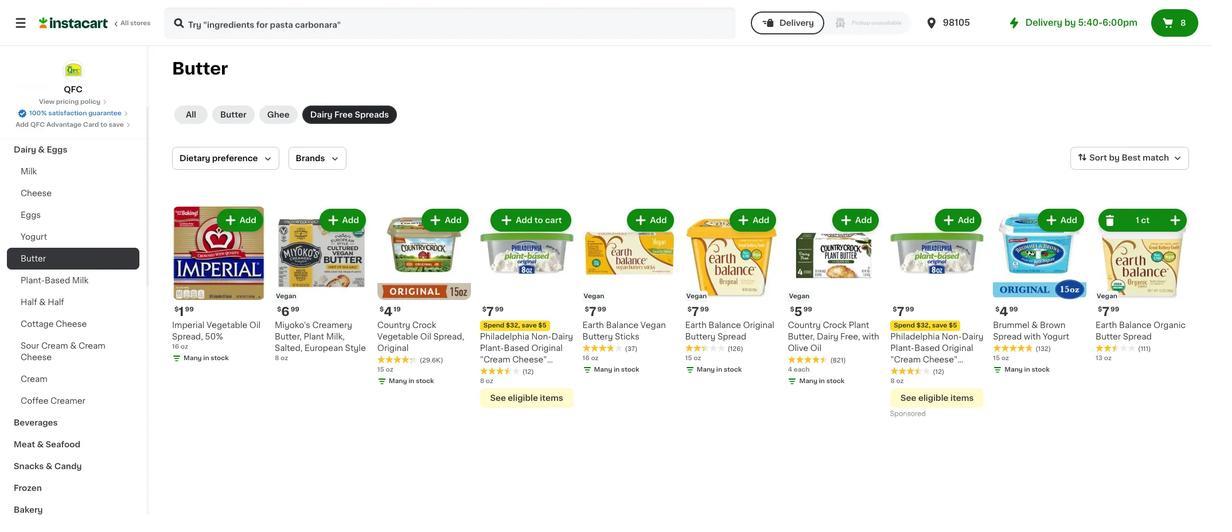 Task type: vqa. For each thing, say whether or not it's contained in the screenshot.
"need" within the are you a senior? contact our dedicated senior support service if you need help getting started or with an existing order.
no



Task type: describe. For each thing, give the bounding box(es) containing it.
stock down 50%
[[211, 355, 229, 362]]

to inside button
[[535, 216, 543, 224]]

oz inside imperial vegetable oil spread, 50% 16 oz
[[181, 344, 188, 350]]

product group containing 6
[[275, 207, 368, 363]]

spend for 1st see eligible items button from the right
[[484, 322, 505, 329]]

Best match Sort by field
[[1071, 147, 1190, 170]]

oil inside imperial vegetable oil spread, 50% 16 oz
[[250, 321, 261, 329]]

increment quantity of earth balance organic butter spread image
[[1169, 213, 1183, 227]]

99 for 6th product group from the right
[[598, 306, 607, 313]]

oz for 6th product group from the right
[[591, 355, 599, 362]]

13
[[1096, 355, 1103, 362]]

add button for country crock plant butter, dairy free, with olive oil
[[834, 210, 878, 231]]

add button for imperial vegetable oil spread, 50%
[[218, 210, 262, 231]]

imperial
[[172, 321, 205, 329]]

many in stock for earth balance original buttery spread
[[697, 367, 742, 373]]

best
[[1122, 154, 1141, 162]]

by for sort
[[1110, 154, 1120, 162]]

8 product group from the left
[[891, 207, 984, 421]]

cream down cottage cheese
[[41, 342, 68, 350]]

milk,
[[326, 333, 345, 341]]

1 vertical spatial 16
[[583, 355, 590, 362]]

stock for earth balance original buttery spread
[[724, 367, 742, 373]]

see eligible items for 2nd see eligible items button from right
[[901, 394, 974, 402]]

98105 button
[[925, 7, 994, 39]]

add button for earth balance vegan buttery sticks
[[629, 210, 673, 231]]

9 product group from the left
[[994, 207, 1087, 377]]

qfc logo image
[[62, 60, 84, 81]]

product group containing 5
[[788, 207, 882, 388]]

delivery button
[[751, 11, 825, 34]]

dairy free spreads link
[[302, 106, 397, 124]]

butter up all link
[[172, 60, 228, 77]]

spend for 2nd see eligible items button from right
[[894, 322, 915, 329]]

dairy & eggs link
[[7, 139, 139, 161]]

meat
[[14, 441, 35, 449]]

instacart logo image
[[39, 16, 108, 30]]

buttery for earth balance vegan buttery sticks
[[583, 333, 613, 341]]

add for country crock plant butter, dairy free, with olive oil
[[856, 216, 873, 224]]

organic
[[1154, 321, 1186, 329]]

delivery for delivery
[[780, 19, 814, 27]]

view pricing policy
[[39, 99, 100, 105]]

earth balance original buttery spread
[[686, 321, 775, 341]]

& for brown
[[1032, 321, 1038, 329]]

16 oz
[[583, 355, 599, 362]]

ghee link
[[259, 106, 298, 124]]

oz for second product group from the right
[[1002, 355, 1010, 362]]

$32, for 2nd see eligible items button from right
[[917, 322, 931, 329]]

7 add button from the left
[[937, 210, 981, 231]]

& for seafood
[[37, 441, 44, 449]]

3 product group from the left
[[378, 207, 471, 388]]

in for brummel & brown spread with yogurt
[[1025, 367, 1031, 373]]

7 for 13 oz
[[1103, 306, 1110, 318]]

sour cream & cream cheese link
[[7, 335, 139, 368]]

3 7 from the left
[[487, 306, 494, 318]]

crock for 5
[[823, 321, 847, 329]]

many in stock for brummel & brown spread with yogurt
[[1005, 367, 1050, 373]]

country for 4
[[378, 321, 410, 329]]

6 product group from the left
[[686, 207, 779, 377]]

satisfaction
[[48, 110, 87, 117]]

1 horizontal spatial eggs
[[47, 146, 67, 154]]

$ for second product group from the right
[[996, 306, 1000, 313]]

$ for product group containing 1
[[174, 306, 179, 313]]

guarantee
[[88, 110, 122, 117]]

balance for vegan
[[606, 321, 639, 329]]

99 for second product group from the right
[[1010, 306, 1019, 313]]

vegan for miyoko's creamery butter, plant milk, salted, european style
[[276, 293, 296, 300]]

4 for country
[[384, 306, 393, 318]]

2 7 from the left
[[897, 306, 905, 318]]

country crock plant butter, dairy free, with olive oil
[[788, 321, 880, 352]]

8 button
[[1152, 9, 1199, 37]]

bakery link
[[7, 499, 139, 515]]

half & half
[[21, 298, 64, 306]]

miyoko's
[[275, 321, 310, 329]]

(821)
[[831, 357, 846, 364]]

1 vertical spatial 1
[[179, 306, 184, 318]]

0 horizontal spatial save
[[109, 122, 124, 128]]

"cream for 1st see eligible items button from the right
[[480, 356, 511, 364]]

sort
[[1090, 154, 1108, 162]]

spread inside "earth balance original buttery spread"
[[718, 333, 747, 341]]

crock for 4
[[413, 321, 436, 329]]

4 each
[[788, 367, 810, 373]]

many in stock for country crock plant butter, dairy free, with olive oil
[[800, 378, 845, 384]]

1 vertical spatial cheese
[[56, 320, 87, 328]]

$ 4 19
[[380, 306, 401, 318]]

& inside "sour cream & cream cheese"
[[70, 342, 77, 350]]

philadelphia for 2nd see eligible items button from right
[[891, 333, 940, 341]]

many for earth balance original buttery spread
[[697, 367, 715, 373]]

15 for earth balance original buttery spread
[[686, 355, 692, 362]]

$ 7 99 for 16 oz
[[585, 306, 607, 318]]

1 vertical spatial qfc
[[30, 122, 45, 128]]

0 vertical spatial cheese
[[21, 189, 52, 197]]

7 for 15 oz
[[692, 306, 699, 318]]

creamery
[[313, 321, 352, 329]]

add inside add to cart button
[[516, 216, 533, 224]]

sort by
[[1090, 154, 1120, 162]]

vegetable inside imperial vegetable oil spread, 50% 16 oz
[[207, 321, 248, 329]]

$32, for 1st see eligible items button from the right
[[506, 322, 520, 329]]

brands button
[[288, 147, 346, 170]]

5 product group from the left
[[583, 207, 676, 377]]

1 see eligible items button from the left
[[891, 388, 984, 408]]

spread, inside the country crock vegetable oil spread, original
[[434, 333, 464, 341]]

see eligible items for 1st see eligible items button from the right
[[490, 394, 563, 402]]

snacks
[[14, 463, 44, 471]]

earth for earth balance original buttery spread
[[686, 321, 707, 329]]

stock for country crock vegetable oil spread, original
[[416, 378, 434, 384]]

$ for product group containing 6
[[277, 306, 281, 313]]

in for country crock plant butter, dairy free, with olive oil
[[819, 378, 825, 384]]

dairy & eggs
[[14, 146, 67, 154]]

country for 5
[[788, 321, 821, 329]]

spread inside brummel & brown spread with yogurt
[[994, 333, 1022, 341]]

imperial vegetable oil spread, 50% 16 oz
[[172, 321, 261, 350]]

all stores link
[[39, 7, 152, 39]]

non- for 1st see eligible items button from the right
[[532, 333, 552, 341]]

spend $32, save $5 for 2nd see eligible items button from right
[[894, 322, 958, 329]]

save for eighth product group
[[933, 322, 948, 329]]

(132)
[[1036, 346, 1052, 352]]

free,
[[841, 333, 861, 341]]

vegetable inside the country crock vegetable oil spread, original
[[378, 333, 418, 341]]

& for candy
[[46, 463, 52, 471]]

plant-based milk link
[[7, 270, 139, 292]]

style
[[345, 344, 366, 352]]

coffee
[[21, 397, 48, 405]]

& for eggs
[[38, 146, 45, 154]]

100% satisfaction guarantee
[[29, 110, 122, 117]]

$ 5 99
[[791, 306, 813, 318]]

earth for earth balance vegan buttery sticks
[[583, 321, 604, 329]]

in for earth balance original buttery spread
[[717, 367, 723, 373]]

2 half from the left
[[48, 298, 64, 306]]

country crock vegetable oil spread, original
[[378, 321, 464, 352]]

see for 1st see eligible items button from the right
[[490, 394, 506, 402]]

6
[[281, 306, 290, 318]]

$ for tenth product group from the left
[[1099, 306, 1103, 313]]

original for eighth product group
[[942, 344, 974, 352]]

cheese inside "sour cream & cream cheese"
[[21, 354, 52, 362]]

olive
[[788, 344, 809, 352]]

15 for brummel & brown spread with yogurt
[[994, 355, 1000, 362]]

produce link
[[7, 117, 139, 139]]

butter, inside country crock plant butter, dairy free, with olive oil
[[788, 333, 815, 341]]

$ for sixth product group from left
[[688, 306, 692, 313]]

$ 6 99
[[277, 306, 300, 318]]

$ 1 99
[[174, 306, 194, 318]]

in for country crock vegetable oil spread, original
[[409, 378, 415, 384]]

stock for brummel & brown spread with yogurt
[[1032, 367, 1050, 373]]

european
[[305, 344, 343, 352]]

(111)
[[1139, 346, 1152, 352]]

bakery
[[14, 506, 43, 514]]

all for all
[[186, 111, 196, 119]]

meat & seafood
[[14, 441, 80, 449]]

lists link
[[7, 32, 139, 55]]

1 horizontal spatial 1
[[1136, 216, 1140, 224]]

sour
[[21, 342, 39, 350]]

cottage cheese link
[[7, 313, 139, 335]]

oz inside the 'miyoko's creamery butter, plant milk, salted, european style 8 oz'
[[281, 355, 288, 362]]

all link
[[174, 106, 208, 124]]

$ for third product group from left
[[380, 306, 384, 313]]

vegan inside earth balance vegan buttery sticks
[[641, 321, 666, 329]]

cream down cottage cheese link
[[79, 342, 105, 350]]

add button for earth balance original buttery spread
[[731, 210, 776, 231]]

oil inside the country crock vegetable oil spread, original
[[420, 333, 432, 341]]

8 inside button
[[1181, 19, 1187, 27]]

cart
[[545, 216, 562, 224]]

with inside country crock plant butter, dairy free, with olive oil
[[863, 333, 880, 341]]

8 oz for 1st see eligible items button from the right
[[480, 378, 494, 384]]

product group containing 1
[[172, 207, 266, 366]]

50%
[[205, 333, 223, 341]]

all for all stores
[[121, 20, 129, 26]]

1 vertical spatial butter link
[[7, 248, 139, 270]]

1 ct
[[1136, 216, 1150, 224]]

98105
[[943, 18, 971, 27]]

delivery for delivery by 5:40-6:00pm
[[1026, 18, 1063, 27]]

100%
[[29, 110, 47, 117]]

match
[[1143, 154, 1170, 162]]

dairy inside country crock plant butter, dairy free, with olive oil
[[817, 333, 839, 341]]

spreads
[[355, 111, 389, 119]]

eggs link
[[7, 204, 139, 226]]

(29.6k)
[[420, 357, 443, 364]]

buttery for earth balance original buttery spread
[[686, 333, 716, 341]]

ghee
[[267, 111, 290, 119]]

100% satisfaction guarantee button
[[18, 107, 128, 118]]

(37)
[[625, 346, 638, 352]]

2 $ 7 99 from the left
[[893, 306, 915, 318]]

creamer
[[51, 397, 85, 405]]

seafood
[[46, 441, 80, 449]]

eligible for 1st see eligible items button from the right
[[508, 394, 538, 402]]

many down imperial vegetable oil spread, 50% 16 oz
[[184, 355, 202, 362]]

99 for product group containing 1
[[185, 306, 194, 313]]

produce
[[14, 124, 49, 132]]

brummel & brown spread with yogurt
[[994, 321, 1070, 341]]

1 horizontal spatial 4
[[788, 367, 793, 373]]

butter up plant-based milk
[[21, 255, 46, 263]]

pricing
[[56, 99, 79, 105]]

many for country crock vegetable oil spread, original
[[389, 378, 407, 384]]



Task type: locate. For each thing, give the bounding box(es) containing it.
15 oz down "earth balance original buttery spread"
[[686, 355, 702, 362]]

1 butter, from the left
[[275, 333, 302, 341]]

qfc link
[[62, 60, 84, 95]]

2 horizontal spatial 15
[[994, 355, 1000, 362]]

1 horizontal spatial crock
[[823, 321, 847, 329]]

0 horizontal spatial crock
[[413, 321, 436, 329]]

1 half from the left
[[21, 298, 37, 306]]

0 vertical spatial plant
[[849, 321, 870, 329]]

butter link up plant-based milk
[[7, 248, 139, 270]]

2 non- from the left
[[532, 333, 552, 341]]

balance up the sticks on the bottom right
[[606, 321, 639, 329]]

plant up european
[[304, 333, 324, 341]]

cheese down half & half link
[[56, 320, 87, 328]]

yogurt link
[[7, 226, 139, 248]]

in down "earth balance original buttery spread"
[[717, 367, 723, 373]]

3 balance from the left
[[1120, 321, 1152, 329]]

vegan for country crock plant butter, dairy free, with olive oil
[[789, 293, 810, 300]]

1 "cream from the left
[[891, 356, 921, 364]]

4 7 from the left
[[589, 306, 597, 318]]

vegetable down $ 4 19
[[378, 333, 418, 341]]

1 non- from the left
[[942, 333, 963, 341]]

0 horizontal spatial plant-
[[21, 277, 45, 285]]

0 horizontal spatial milk
[[21, 168, 37, 176]]

butter right all link
[[220, 111, 247, 119]]

add to cart
[[516, 216, 562, 224]]

99
[[185, 306, 194, 313], [700, 306, 709, 313], [906, 306, 915, 313], [291, 306, 300, 313], [495, 306, 504, 313], [598, 306, 607, 313], [804, 306, 813, 313], [1010, 306, 1019, 313], [1111, 306, 1120, 313]]

with inside brummel & brown spread with yogurt
[[1024, 333, 1041, 341]]

2 horizontal spatial balance
[[1120, 321, 1152, 329]]

99 for sixth product group from left
[[700, 306, 709, 313]]

dietary preference button
[[172, 147, 279, 170]]

4 up brummel
[[1000, 306, 1009, 318]]

cheese down the 'sour'
[[21, 354, 52, 362]]

6 99 from the left
[[598, 306, 607, 313]]

earth inside earth balance organic butter spread
[[1096, 321, 1118, 329]]

see for 2nd see eligible items button from right
[[901, 394, 917, 402]]

15 down "earth balance original buttery spread"
[[686, 355, 692, 362]]

1 horizontal spatial all
[[186, 111, 196, 119]]

1 horizontal spatial yogurt
[[1043, 333, 1070, 341]]

butter, inside the 'miyoko's creamery butter, plant milk, salted, european style 8 oz'
[[275, 333, 302, 341]]

butter link
[[212, 106, 255, 124], [7, 248, 139, 270]]

3 $ 7 99 from the left
[[482, 306, 504, 318]]

1 horizontal spatial spend
[[894, 322, 915, 329]]

15
[[686, 355, 692, 362], [994, 355, 1000, 362], [378, 367, 384, 373]]

free
[[335, 111, 353, 119]]

crock inside country crock plant butter, dairy free, with olive oil
[[823, 321, 847, 329]]

add button for brummel & brown spread with yogurt
[[1039, 210, 1084, 231]]

5 99 from the left
[[495, 306, 504, 313]]

2 8 oz from the left
[[480, 378, 494, 384]]

milk down dairy & eggs
[[21, 168, 37, 176]]

2 99 from the left
[[700, 306, 709, 313]]

0 horizontal spatial based
[[45, 277, 70, 285]]

many in stock down (37)
[[594, 367, 640, 373]]

milk inside 'milk' link
[[21, 168, 37, 176]]

balance inside earth balance organic butter spread
[[1120, 321, 1152, 329]]

stock for country crock plant butter, dairy free, with olive oil
[[827, 378, 845, 384]]

5 7 from the left
[[1103, 306, 1110, 318]]

buttery inside earth balance vegan buttery sticks
[[583, 333, 613, 341]]

& right the meat
[[37, 441, 44, 449]]

4 product group from the left
[[480, 207, 574, 408]]

cheese" for 2nd see eligible items button from right
[[923, 356, 958, 364]]

2 spread, from the left
[[434, 333, 464, 341]]

0 horizontal spatial 16
[[172, 344, 179, 350]]

original
[[743, 321, 775, 329], [378, 344, 409, 352], [942, 344, 974, 352], [532, 344, 563, 352]]

all left stores
[[121, 20, 129, 26]]

0 horizontal spatial to
[[100, 122, 107, 128]]

vegan for earth balance organic butter spread
[[1097, 293, 1118, 300]]

oil up the (29.6k)
[[420, 333, 432, 341]]

1 balance from the left
[[709, 321, 741, 329]]

& inside brummel & brown spread with yogurt
[[1032, 321, 1038, 329]]

philadelphia for 1st see eligible items button from the right
[[480, 333, 530, 341]]

plant inside the 'miyoko's creamery butter, plant milk, salted, european style 8 oz'
[[304, 333, 324, 341]]

half down plant-based milk
[[48, 298, 64, 306]]

1 eligible from the left
[[919, 394, 949, 402]]

earth balance organic butter spread
[[1096, 321, 1186, 341]]

add for imperial vegetable oil spread, 50%
[[240, 216, 256, 224]]

0 horizontal spatial qfc
[[30, 122, 45, 128]]

0 vertical spatial butter link
[[212, 106, 255, 124]]

butter up 13 oz
[[1096, 333, 1122, 341]]

advantage
[[46, 122, 82, 128]]

stock for earth balance vegan buttery sticks
[[621, 367, 640, 373]]

plant- for eighth product group
[[891, 344, 915, 352]]

6 add button from the left
[[834, 210, 878, 231]]

3 99 from the left
[[906, 306, 915, 313]]

many in stock for earth balance vegan buttery sticks
[[594, 367, 640, 373]]

$5 for 1st see eligible items button from the right
[[539, 322, 547, 329]]

$ inside $ 5 99
[[791, 306, 795, 313]]

plant inside country crock plant butter, dairy free, with olive oil
[[849, 321, 870, 329]]

3 $ from the left
[[688, 306, 692, 313]]

yogurt inside brummel & brown spread with yogurt
[[1043, 333, 1070, 341]]

1 horizontal spatial balance
[[709, 321, 741, 329]]

plant- for 7th product group from right
[[480, 344, 504, 352]]

2 see eligible items button from the left
[[480, 388, 574, 408]]

"cream for 2nd see eligible items button from right
[[891, 356, 921, 364]]

save for 7th product group from right
[[522, 322, 537, 329]]

plant up free,
[[849, 321, 870, 329]]

1 see eligible items from the left
[[901, 394, 974, 402]]

$ for product group containing 5
[[791, 306, 795, 313]]

1 horizontal spatial based
[[504, 344, 530, 352]]

10 $ from the left
[[1099, 306, 1103, 313]]

(126)
[[728, 346, 744, 352]]

99 for product group containing 6
[[291, 306, 300, 313]]

recipes link
[[7, 73, 139, 95]]

3 earth from the left
[[1096, 321, 1118, 329]]

19
[[394, 306, 401, 313]]

stores
[[130, 20, 151, 26]]

beverages
[[14, 419, 58, 427]]

add qfc advantage card to save
[[16, 122, 124, 128]]

1 horizontal spatial save
[[522, 322, 537, 329]]

1 8 oz from the left
[[891, 378, 904, 384]]

$ inside "$ 1 99"
[[174, 306, 179, 313]]

many down the country crock vegetable oil spread, original
[[389, 378, 407, 384]]

1 horizontal spatial see
[[901, 394, 917, 402]]

15 oz down the country crock vegetable oil spread, original
[[378, 367, 394, 373]]

1 see from the left
[[901, 394, 917, 402]]

milk up half & half link
[[72, 277, 88, 285]]

7 $ from the left
[[585, 306, 589, 313]]

cream
[[41, 342, 68, 350], [79, 342, 105, 350], [21, 375, 47, 383]]

1 spread, from the left
[[172, 333, 203, 341]]

philadelphia non-dairy plant-based original "cream cheese" spread for 1st see eligible items button from the right
[[480, 333, 573, 375]]

2 crock from the left
[[823, 321, 847, 329]]

1 horizontal spatial delivery
[[1026, 18, 1063, 27]]

philadelphia non-dairy plant-based original "cream cheese" spread for 2nd see eligible items button from right
[[891, 333, 984, 375]]

yogurt down eggs link
[[21, 233, 47, 241]]

vegetable up 50%
[[207, 321, 248, 329]]

2 with from the left
[[1024, 333, 1041, 341]]

oz for third product group from left
[[386, 367, 394, 373]]

1 horizontal spatial $5
[[949, 322, 958, 329]]

balance up (126)
[[709, 321, 741, 329]]

by right sort
[[1110, 154, 1120, 162]]

2 cheese" from the left
[[513, 356, 547, 364]]

many in stock for country crock vegetable oil spread, original
[[389, 378, 434, 384]]

0 horizontal spatial yogurt
[[21, 233, 47, 241]]

qfc down 100%
[[30, 122, 45, 128]]

0 horizontal spatial see
[[490, 394, 506, 402]]

2 product group from the left
[[275, 207, 368, 363]]

& left brown
[[1032, 321, 1038, 329]]

15 oz down brummel
[[994, 355, 1010, 362]]

2 balance from the left
[[606, 321, 639, 329]]

0 horizontal spatial $32,
[[506, 322, 520, 329]]

in down the sticks on the bottom right
[[614, 367, 620, 373]]

original inside the country crock vegetable oil spread, original
[[378, 344, 409, 352]]

13 oz
[[1096, 355, 1112, 362]]

1 horizontal spatial butter,
[[788, 333, 815, 341]]

in down brummel & brown spread with yogurt on the right bottom of the page
[[1025, 367, 1031, 373]]

coffee creamer link
[[7, 390, 139, 412]]

many down brummel & brown spread with yogurt on the right bottom of the page
[[1005, 367, 1023, 373]]

stock down (37)
[[621, 367, 640, 373]]

1 vertical spatial to
[[535, 216, 543, 224]]

stock down (132)
[[1032, 367, 1050, 373]]

1 $5 from the left
[[949, 322, 958, 329]]

half
[[21, 298, 37, 306], [48, 298, 64, 306]]

stock down the (29.6k)
[[416, 378, 434, 384]]

1 spend $32, save $5 from the left
[[894, 322, 958, 329]]

0 horizontal spatial (12)
[[523, 369, 534, 375]]

0 horizontal spatial see eligible items
[[490, 394, 563, 402]]

$ 7 99 for 15 oz
[[688, 306, 709, 318]]

1 $32, from the left
[[917, 322, 931, 329]]

1 horizontal spatial plant-
[[480, 344, 504, 352]]

8
[[1181, 19, 1187, 27], [275, 355, 279, 362], [891, 378, 895, 384], [480, 378, 484, 384]]

0 horizontal spatial butter,
[[275, 333, 302, 341]]

add button for country crock vegetable oil spread, original
[[423, 210, 468, 231]]

all stores
[[121, 20, 151, 26]]

0 horizontal spatial eligible
[[508, 394, 538, 402]]

many in stock down (132)
[[1005, 367, 1050, 373]]

many in stock down 50%
[[184, 355, 229, 362]]

0 horizontal spatial philadelphia non-dairy plant-based original "cream cheese" spread
[[480, 333, 573, 375]]

balance up '(111)'
[[1120, 321, 1152, 329]]

1 horizontal spatial eligible
[[919, 394, 949, 402]]

0 horizontal spatial spend
[[484, 322, 505, 329]]

$ inside $ 4 99
[[996, 306, 1000, 313]]

1 horizontal spatial 15 oz
[[686, 355, 702, 362]]

crock
[[413, 321, 436, 329], [823, 321, 847, 329]]

items for 1st see eligible items button from the right
[[540, 394, 563, 402]]

2 add button from the left
[[321, 210, 365, 231]]

add to cart button
[[492, 210, 570, 231]]

eggs down advantage
[[47, 146, 67, 154]]

1 horizontal spatial with
[[1024, 333, 1041, 341]]

0 horizontal spatial spend $32, save $5
[[484, 322, 547, 329]]

country down $ 4 19
[[378, 321, 410, 329]]

4
[[384, 306, 393, 318], [1000, 306, 1009, 318], [788, 367, 793, 373]]

dietary
[[180, 154, 210, 162]]

9 99 from the left
[[1111, 306, 1120, 313]]

99 inside "$ 1 99"
[[185, 306, 194, 313]]

qfc up view pricing policy link at the top left
[[64, 86, 82, 94]]

0 horizontal spatial earth
[[583, 321, 604, 329]]

vegan
[[687, 293, 707, 300], [276, 293, 296, 300], [584, 293, 605, 300], [789, 293, 810, 300], [1097, 293, 1118, 300], [641, 321, 666, 329]]

1 horizontal spatial butter link
[[212, 106, 255, 124]]

each
[[794, 367, 810, 373]]

thanksgiving
[[14, 102, 69, 110]]

2 horizontal spatial oil
[[811, 344, 822, 352]]

1 vertical spatial by
[[1110, 154, 1120, 162]]

2 $32, from the left
[[506, 322, 520, 329]]

16 down imperial
[[172, 344, 179, 350]]

vegan for earth balance vegan buttery sticks
[[584, 293, 605, 300]]

2 see eligible items from the left
[[490, 394, 563, 402]]

(12)
[[933, 369, 945, 375], [523, 369, 534, 375]]

15 down the country crock vegetable oil spread, original
[[378, 367, 384, 373]]

original for 7th product group from right
[[532, 344, 563, 352]]

1 horizontal spatial 15
[[686, 355, 692, 362]]

4 left the 19
[[384, 306, 393, 318]]

4 $ from the left
[[893, 306, 897, 313]]

0 vertical spatial all
[[121, 20, 129, 26]]

add for miyoko's creamery butter, plant milk, salted, european style
[[342, 216, 359, 224]]

5 add button from the left
[[731, 210, 776, 231]]

1 horizontal spatial 16
[[583, 355, 590, 362]]

dairy free spreads
[[310, 111, 389, 119]]

0 horizontal spatial by
[[1065, 18, 1077, 27]]

2 horizontal spatial 4
[[1000, 306, 1009, 318]]

many down 16 oz
[[594, 367, 613, 373]]

5
[[795, 306, 803, 318]]

2 horizontal spatial based
[[915, 344, 940, 352]]

2 spend from the left
[[484, 322, 505, 329]]

$ inside $ 4 19
[[380, 306, 384, 313]]

to down guarantee
[[100, 122, 107, 128]]

brown
[[1041, 321, 1066, 329]]

half & half link
[[7, 292, 139, 313]]

1 left ct
[[1136, 216, 1140, 224]]

& left candy at left
[[46, 463, 52, 471]]

butter, up salted, on the bottom
[[275, 333, 302, 341]]

all
[[121, 20, 129, 26], [186, 111, 196, 119]]

1 horizontal spatial philadelphia non-dairy plant-based original "cream cheese" spread
[[891, 333, 984, 375]]

0 vertical spatial yogurt
[[21, 233, 47, 241]]

miyoko's creamery butter, plant milk, salted, european style 8 oz
[[275, 321, 366, 362]]

0 horizontal spatial country
[[378, 321, 410, 329]]

2 "cream from the left
[[480, 356, 511, 364]]

crock inside the country crock vegetable oil spread, original
[[413, 321, 436, 329]]

7 99 from the left
[[804, 306, 813, 313]]

1 horizontal spatial by
[[1110, 154, 1120, 162]]

5 $ from the left
[[277, 306, 281, 313]]

by left 5:40-
[[1065, 18, 1077, 27]]

stock down (821)
[[827, 378, 845, 384]]

in down country crock plant butter, dairy free, with olive oil
[[819, 378, 825, 384]]

1 philadelphia from the left
[[891, 333, 940, 341]]

view
[[39, 99, 55, 105]]

preference
[[212, 154, 258, 162]]

in down the country crock vegetable oil spread, original
[[409, 378, 415, 384]]

balance
[[709, 321, 741, 329], [606, 321, 639, 329], [1120, 321, 1152, 329]]

1 earth from the left
[[686, 321, 707, 329]]

frozen
[[14, 484, 42, 492]]

all up dietary
[[186, 111, 196, 119]]

cheese" for 1st see eligible items button from the right
[[513, 356, 547, 364]]

0 vertical spatial 1
[[1136, 216, 1140, 224]]

in for earth balance vegan buttery sticks
[[614, 367, 620, 373]]

7 product group from the left
[[788, 207, 882, 388]]

15 oz for earth balance original buttery spread
[[686, 355, 702, 362]]

lists
[[32, 40, 52, 48]]

spread,
[[172, 333, 203, 341], [434, 333, 464, 341]]

10 product group from the left
[[1096, 207, 1190, 363]]

& down cottage cheese link
[[70, 342, 77, 350]]

1 99 from the left
[[185, 306, 194, 313]]

0 vertical spatial milk
[[21, 168, 37, 176]]

16 inside imperial vegetable oil spread, 50% 16 oz
[[172, 344, 179, 350]]

crock up the (29.6k)
[[413, 321, 436, 329]]

(12) for 2nd see eligible items button from right
[[933, 369, 945, 375]]

meat & seafood link
[[7, 434, 139, 456]]

1 philadelphia non-dairy plant-based original "cream cheese" spread from the left
[[891, 333, 984, 375]]

based for 7th product group from right
[[504, 344, 530, 352]]

1 crock from the left
[[413, 321, 436, 329]]

& down produce
[[38, 146, 45, 154]]

vegetable
[[207, 321, 248, 329], [378, 333, 418, 341]]

eligible for 2nd see eligible items button from right
[[919, 394, 949, 402]]

1 vertical spatial oil
[[420, 333, 432, 341]]

2 philadelphia from the left
[[480, 333, 530, 341]]

oil right olive
[[811, 344, 822, 352]]

by for delivery
[[1065, 18, 1077, 27]]

butter, up olive
[[788, 333, 815, 341]]

2 horizontal spatial 15 oz
[[994, 355, 1010, 362]]

many in stock down the (29.6k)
[[389, 378, 434, 384]]

1 7 from the left
[[692, 306, 699, 318]]

1 buttery from the left
[[686, 333, 716, 341]]

& up cottage
[[39, 298, 46, 306]]

add button
[[218, 210, 262, 231], [321, 210, 365, 231], [423, 210, 468, 231], [629, 210, 673, 231], [731, 210, 776, 231], [834, 210, 878, 231], [937, 210, 981, 231], [1039, 210, 1084, 231]]

butter link right all link
[[212, 106, 255, 124]]

add qfc advantage card to save link
[[16, 121, 131, 130]]

earth balance vegan buttery sticks
[[583, 321, 666, 341]]

1 horizontal spatial vegetable
[[378, 333, 418, 341]]

original for third product group from left
[[378, 344, 409, 352]]

$ 4 99
[[996, 306, 1019, 318]]

0 vertical spatial vegetable
[[207, 321, 248, 329]]

1 vertical spatial yogurt
[[1043, 333, 1070, 341]]

balance inside "earth balance original buttery spread"
[[709, 321, 741, 329]]

add for country crock vegetable oil spread, original
[[445, 216, 462, 224]]

balance inside earth balance vegan buttery sticks
[[606, 321, 639, 329]]

2 items from the left
[[540, 394, 563, 402]]

many for country crock plant butter, dairy free, with olive oil
[[800, 378, 818, 384]]

with right free,
[[863, 333, 880, 341]]

0 horizontal spatial with
[[863, 333, 880, 341]]

$ 7 99
[[688, 306, 709, 318], [893, 306, 915, 318], [482, 306, 504, 318], [585, 306, 607, 318], [1099, 306, 1120, 318]]

0 horizontal spatial philadelphia
[[480, 333, 530, 341]]

2 see from the left
[[490, 394, 506, 402]]

1 vertical spatial all
[[186, 111, 196, 119]]

spread, up the (29.6k)
[[434, 333, 464, 341]]

7 for 16 oz
[[589, 306, 597, 318]]

1 horizontal spatial country
[[788, 321, 821, 329]]

many in stock down (126)
[[697, 367, 742, 373]]

cheese
[[21, 189, 52, 197], [56, 320, 87, 328], [21, 354, 52, 362]]

0 horizontal spatial $5
[[539, 322, 547, 329]]

2 butter, from the left
[[788, 333, 815, 341]]

Search field
[[165, 8, 735, 38]]

1 (12) from the left
[[933, 369, 945, 375]]

to left cart
[[535, 216, 543, 224]]

earth for earth balance organic butter spread
[[1096, 321, 1118, 329]]

1 horizontal spatial milk
[[72, 277, 88, 285]]

1 with from the left
[[863, 333, 880, 341]]

by
[[1065, 18, 1077, 27], [1110, 154, 1120, 162]]

vegan for earth balance original buttery spread
[[687, 293, 707, 300]]

0 horizontal spatial delivery
[[780, 19, 814, 27]]

0 horizontal spatial plant
[[304, 333, 324, 341]]

$ for 6th product group from the right
[[585, 306, 589, 313]]

add for earth balance original buttery spread
[[753, 216, 770, 224]]

0 horizontal spatial butter link
[[7, 248, 139, 270]]

1 horizontal spatial half
[[48, 298, 64, 306]]

crock up free,
[[823, 321, 847, 329]]

2 spend $32, save $5 from the left
[[484, 322, 547, 329]]

oil inside country crock plant butter, dairy free, with olive oil
[[811, 344, 822, 352]]

oz for tenth product group from the left
[[1105, 355, 1112, 362]]

7
[[692, 306, 699, 318], [897, 306, 905, 318], [487, 306, 494, 318], [589, 306, 597, 318], [1103, 306, 1110, 318]]

product group
[[172, 207, 266, 366], [275, 207, 368, 363], [378, 207, 471, 388], [480, 207, 574, 408], [583, 207, 676, 377], [686, 207, 779, 377], [788, 207, 882, 388], [891, 207, 984, 421], [994, 207, 1087, 377], [1096, 207, 1190, 363]]

$ inside $ 6 99
[[277, 306, 281, 313]]

2 $5 from the left
[[539, 322, 547, 329]]

2 buttery from the left
[[583, 333, 613, 341]]

1 up imperial
[[179, 306, 184, 318]]

candy
[[54, 463, 82, 471]]

2 $ from the left
[[380, 306, 384, 313]]

card
[[83, 122, 99, 128]]

4 add button from the left
[[629, 210, 673, 231]]

snacks & candy link
[[7, 456, 139, 477]]

cheese down 'milk' link
[[21, 189, 52, 197]]

oz
[[181, 344, 188, 350], [694, 355, 702, 362], [281, 355, 288, 362], [591, 355, 599, 362], [1002, 355, 1010, 362], [1105, 355, 1112, 362], [386, 367, 394, 373], [897, 378, 904, 384], [486, 378, 494, 384]]

6 $ from the left
[[482, 306, 487, 313]]

earth inside earth balance vegan buttery sticks
[[583, 321, 604, 329]]

recipes
[[14, 80, 47, 88]]

9 $ from the left
[[996, 306, 1000, 313]]

frozen link
[[7, 477, 139, 499]]

1 $ 7 99 from the left
[[688, 306, 709, 318]]

best match
[[1122, 154, 1170, 162]]

0 vertical spatial qfc
[[64, 86, 82, 94]]

0 vertical spatial oil
[[250, 321, 261, 329]]

brands
[[296, 154, 325, 162]]

oz for eighth product group
[[897, 378, 904, 384]]

1 horizontal spatial oil
[[420, 333, 432, 341]]

yogurt down brown
[[1043, 333, 1070, 341]]

non- for 2nd see eligible items button from right
[[942, 333, 963, 341]]

0 horizontal spatial spread,
[[172, 333, 203, 341]]

8 99 from the left
[[1010, 306, 1019, 313]]

None search field
[[164, 7, 736, 39]]

0 vertical spatial to
[[100, 122, 107, 128]]

2 earth from the left
[[583, 321, 604, 329]]

country inside the country crock vegetable oil spread, original
[[378, 321, 410, 329]]

delivery by 5:40-6:00pm link
[[1008, 16, 1138, 30]]

spread, inside imperial vegetable oil spread, 50% 16 oz
[[172, 333, 203, 341]]

original inside "earth balance original buttery spread"
[[743, 321, 775, 329]]

1 $ from the left
[[174, 306, 179, 313]]

1 product group from the left
[[172, 207, 266, 366]]

8 inside the 'miyoko's creamery butter, plant milk, salted, european style 8 oz'
[[275, 355, 279, 362]]

4 99 from the left
[[291, 306, 300, 313]]

butter inside earth balance organic butter spread
[[1096, 333, 1122, 341]]

earth
[[686, 321, 707, 329], [583, 321, 604, 329], [1096, 321, 1118, 329]]

0 horizontal spatial eggs
[[21, 211, 41, 219]]

1 cheese" from the left
[[923, 356, 958, 364]]

items for 2nd see eligible items button from right
[[951, 394, 974, 402]]

oz for sixth product group from left
[[694, 355, 702, 362]]

0 horizontal spatial 8 oz
[[480, 378, 494, 384]]

butter
[[172, 60, 228, 77], [220, 111, 247, 119], [21, 255, 46, 263], [1096, 333, 1122, 341]]

1 vertical spatial plant
[[304, 333, 324, 341]]

2 eligible from the left
[[508, 394, 538, 402]]

delivery inside button
[[780, 19, 814, 27]]

1 horizontal spatial earth
[[686, 321, 707, 329]]

1 items from the left
[[951, 394, 974, 402]]

2 horizontal spatial save
[[933, 322, 948, 329]]

remove earth balance organic butter spread image
[[1104, 213, 1117, 227]]

8 oz for 2nd see eligible items button from right
[[891, 378, 904, 384]]

99 inside $ 6 99
[[291, 306, 300, 313]]

oil left miyoko's
[[250, 321, 261, 329]]

spend $32, save $5 for 1st see eligible items button from the right
[[484, 322, 547, 329]]

8 $ from the left
[[791, 306, 795, 313]]

1 horizontal spatial see eligible items button
[[891, 388, 984, 408]]

99 inside $ 4 99
[[1010, 306, 1019, 313]]

0 horizontal spatial 15
[[378, 367, 384, 373]]

with up (132)
[[1024, 333, 1041, 341]]

6:00pm
[[1103, 18, 1138, 27]]

spread inside earth balance organic butter spread
[[1124, 333, 1152, 341]]

eggs up yogurt link
[[21, 211, 41, 219]]

1 horizontal spatial items
[[951, 394, 974, 402]]

0 horizontal spatial 15 oz
[[378, 367, 394, 373]]

1 horizontal spatial qfc
[[64, 86, 82, 94]]

1 add button from the left
[[218, 210, 262, 231]]

many down each
[[800, 378, 818, 384]]

coffee creamer
[[21, 397, 85, 405]]

sticks
[[615, 333, 640, 341]]

by inside field
[[1110, 154, 1120, 162]]

5 $ 7 99 from the left
[[1099, 306, 1120, 318]]

spread, down imperial
[[172, 333, 203, 341]]

$ 7 99 for 13 oz
[[1099, 306, 1120, 318]]

99 for tenth product group from the left
[[1111, 306, 1120, 313]]

1 horizontal spatial spread,
[[434, 333, 464, 341]]

0 horizontal spatial 1
[[179, 306, 184, 318]]

3 add button from the left
[[423, 210, 468, 231]]

5:40-
[[1079, 18, 1103, 27]]

1 horizontal spatial to
[[535, 216, 543, 224]]

$32,
[[917, 322, 931, 329], [506, 322, 520, 329]]

service type group
[[751, 11, 911, 34]]

buttery inside "earth balance original buttery spread"
[[686, 333, 716, 341]]

country down $ 5 99
[[788, 321, 821, 329]]

delivery
[[1026, 18, 1063, 27], [780, 19, 814, 27]]

stock down (126)
[[724, 367, 742, 373]]

2 (12) from the left
[[523, 369, 534, 375]]

1 country from the left
[[378, 321, 410, 329]]

many in stock down each
[[800, 378, 845, 384]]

ct
[[1142, 216, 1150, 224]]

15 oz for brummel & brown spread with yogurt
[[994, 355, 1010, 362]]

15 oz
[[686, 355, 702, 362], [994, 355, 1010, 362], [378, 367, 394, 373]]

sponsored badge image
[[891, 411, 926, 418]]

0 horizontal spatial items
[[540, 394, 563, 402]]

based
[[45, 277, 70, 285], [915, 344, 940, 352], [504, 344, 530, 352]]

99 inside $ 5 99
[[804, 306, 813, 313]]

earth inside "earth balance original buttery spread"
[[686, 321, 707, 329]]

in down 50%
[[203, 355, 209, 362]]

4 $ 7 99 from the left
[[585, 306, 607, 318]]

brummel
[[994, 321, 1030, 329]]

2 country from the left
[[788, 321, 821, 329]]

add for brummel & brown spread with yogurt
[[1061, 216, 1078, 224]]

1 vertical spatial eggs
[[21, 211, 41, 219]]

cream up coffee
[[21, 375, 47, 383]]

4 left each
[[788, 367, 793, 373]]

2 philadelphia non-dairy plant-based original "cream cheese" spread from the left
[[480, 333, 573, 375]]

1 horizontal spatial plant
[[849, 321, 870, 329]]

2 vertical spatial cheese
[[21, 354, 52, 362]]

16 down earth balance vegan buttery sticks
[[583, 355, 590, 362]]

8 add button from the left
[[1039, 210, 1084, 231]]

add button for miyoko's creamery butter, plant milk, salted, european style
[[321, 210, 365, 231]]

philadelphia non-dairy plant-based original "cream cheese" spread
[[891, 333, 984, 375], [480, 333, 573, 375]]

milk inside plant-based milk link
[[72, 277, 88, 285]]

many for earth balance vegan buttery sticks
[[594, 367, 613, 373]]

1 horizontal spatial "cream
[[891, 356, 921, 364]]

0 vertical spatial 16
[[172, 344, 179, 350]]

1 spend from the left
[[894, 322, 915, 329]]

non-
[[942, 333, 963, 341], [532, 333, 552, 341]]

99 for product group containing 5
[[804, 306, 813, 313]]

spend
[[894, 322, 915, 329], [484, 322, 505, 329]]

country
[[378, 321, 410, 329], [788, 321, 821, 329]]

0 vertical spatial eggs
[[47, 146, 67, 154]]

country inside country crock plant butter, dairy free, with olive oil
[[788, 321, 821, 329]]

15 down brummel
[[994, 355, 1000, 362]]

cheese link
[[7, 183, 139, 204]]

half up cottage
[[21, 298, 37, 306]]

see eligible items button
[[891, 388, 984, 408], [480, 388, 574, 408]]

many down "earth balance original buttery spread"
[[697, 367, 715, 373]]



